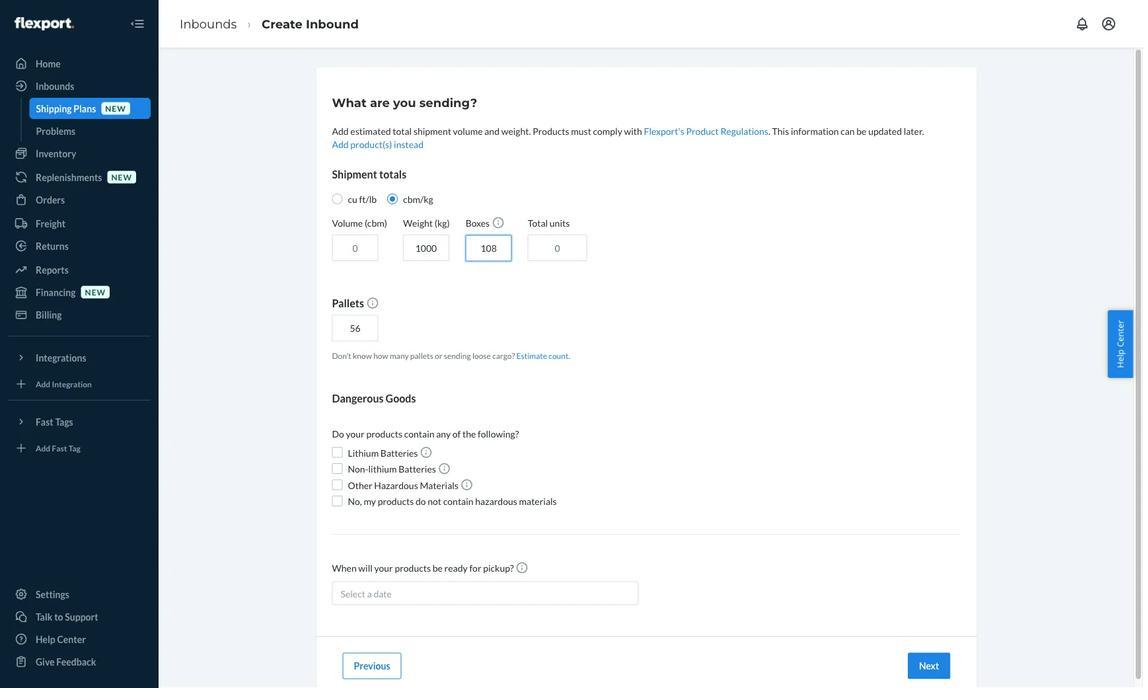 Task type: vqa. For each thing, say whether or not it's contained in the screenshot.
The 'Id' on the left
no



Task type: describe. For each thing, give the bounding box(es) containing it.
inbound
[[306, 16, 359, 31]]

0 text field for weight
[[403, 235, 450, 261]]

new for financing
[[85, 287, 106, 297]]

financing
[[36, 287, 76, 298]]

hazardous
[[374, 480, 418, 491]]

dangerous goods
[[332, 392, 416, 405]]

shipping plans
[[36, 103, 96, 114]]

problems
[[36, 125, 75, 137]]

close navigation image
[[130, 16, 145, 32]]

or
[[435, 351, 443, 360]]

freight link
[[8, 213, 151, 234]]

no, my products do not contain hazardous materials
[[348, 495, 557, 507]]

tag
[[69, 443, 81, 453]]

talk to support
[[36, 611, 98, 623]]

add integration
[[36, 379, 92, 389]]

1 vertical spatial help center
[[36, 634, 86, 645]]

1 horizontal spatial inbounds link
[[180, 16, 237, 31]]

total
[[393, 125, 412, 137]]

fast tags button
[[8, 411, 151, 432]]

cu ft/lb
[[348, 193, 377, 205]]

0 horizontal spatial center
[[57, 634, 86, 645]]

add for add estimated total shipment volume and weight. products must comply with flexport's product regulations . this information can be updated later. add product(s) instead
[[332, 125, 349, 137]]

give feedback
[[36, 656, 96, 668]]

flexport's
[[644, 125, 685, 137]]

product(s)
[[351, 139, 392, 150]]

new for shipping plans
[[105, 103, 126, 113]]

add fast tag link
[[8, 438, 151, 459]]

next button
[[908, 653, 951, 679]]

weight.
[[502, 125, 531, 137]]

shipment totals
[[332, 168, 407, 181]]

add for add fast tag
[[36, 443, 50, 453]]

shipping
[[36, 103, 72, 114]]

volume
[[453, 125, 483, 137]]

previous
[[354, 660, 390, 672]]

cargo?
[[493, 351, 515, 360]]

what
[[332, 95, 367, 110]]

sending
[[444, 351, 471, 360]]

tags
[[55, 416, 73, 427]]

of
[[453, 428, 461, 440]]

estimated
[[351, 125, 391, 137]]

previous button
[[343, 653, 402, 679]]

products
[[533, 125, 570, 137]]

not
[[428, 495, 442, 507]]

estimate
[[517, 351, 547, 360]]

integration
[[52, 379, 92, 389]]

date
[[374, 588, 392, 600]]

returns
[[36, 240, 69, 252]]

total units
[[528, 217, 570, 229]]

my
[[364, 495, 376, 507]]

units
[[550, 217, 570, 229]]

hazardous
[[476, 495, 518, 507]]

fast tags
[[36, 416, 73, 427]]

add estimated total shipment volume and weight. products must comply with flexport's product regulations . this information can be updated later. add product(s) instead
[[332, 125, 925, 150]]

estimate count button
[[517, 350, 569, 361]]

1 vertical spatial fast
[[52, 443, 67, 453]]

home
[[36, 58, 61, 69]]

products for do
[[378, 495, 414, 507]]

reports
[[36, 264, 69, 275]]

do
[[332, 428, 344, 440]]

0 text field for boxes
[[466, 235, 512, 261]]

cbm/kg
[[403, 193, 434, 205]]

for
[[470, 563, 482, 574]]

1 vertical spatial be
[[433, 563, 443, 574]]

materials
[[519, 495, 557, 507]]

reports link
[[8, 259, 151, 280]]

1 vertical spatial your
[[375, 563, 393, 574]]

with
[[625, 125, 643, 137]]

inbounds inside breadcrumbs navigation
[[180, 16, 237, 31]]

talk
[[36, 611, 53, 623]]

shipment
[[332, 168, 377, 181]]

totals
[[380, 168, 407, 181]]

information
[[791, 125, 839, 137]]

give feedback button
[[8, 651, 151, 672]]

this
[[773, 125, 790, 137]]

loose
[[473, 351, 491, 360]]

what are you sending?
[[332, 95, 478, 110]]

support
[[65, 611, 98, 623]]

cu
[[348, 193, 358, 205]]

help center inside button
[[1115, 320, 1127, 368]]

ft/lb
[[359, 193, 377, 205]]

and
[[485, 125, 500, 137]]

add product(s) instead button
[[332, 138, 424, 151]]

0 text field for volume
[[332, 235, 379, 261]]

(kg)
[[435, 217, 450, 229]]

center inside button
[[1115, 320, 1127, 347]]



Task type: locate. For each thing, give the bounding box(es) containing it.
0 vertical spatial fast
[[36, 416, 53, 427]]

product
[[687, 125, 719, 137]]

add integration link
[[8, 374, 151, 395]]

0 horizontal spatial 0 text field
[[332, 315, 379, 341]]

0 vertical spatial .
[[769, 125, 771, 137]]

0 horizontal spatial inbounds
[[36, 80, 74, 92]]

0 horizontal spatial help
[[36, 634, 55, 645]]

2 vertical spatial new
[[85, 287, 106, 297]]

flexport logo image
[[15, 17, 74, 30]]

1 horizontal spatial 0 text field
[[403, 235, 450, 261]]

. right estimate
[[569, 351, 571, 360]]

0 vertical spatial contain
[[404, 428, 435, 440]]

0 vertical spatial inbounds
[[180, 16, 237, 31]]

new for replenishments
[[111, 172, 132, 182]]

your right will
[[375, 563, 393, 574]]

0 vertical spatial be
[[857, 125, 867, 137]]

0 vertical spatial inbounds link
[[180, 16, 237, 31]]

are
[[370, 95, 390, 110]]

integrations
[[36, 352, 86, 363]]

add left the product(s)
[[332, 139, 349, 150]]

help center
[[1115, 320, 1127, 368], [36, 634, 86, 645]]

materials
[[420, 480, 459, 491]]

2 horizontal spatial 0 text field
[[528, 235, 588, 261]]

1 vertical spatial inbounds link
[[8, 75, 151, 97]]

instead
[[394, 139, 424, 150]]

. left "this"
[[769, 125, 771, 137]]

2 vertical spatial products
[[395, 563, 431, 574]]

settings
[[36, 589, 69, 600]]

1 horizontal spatial help center
[[1115, 320, 1127, 368]]

1 vertical spatial batteries
[[399, 463, 436, 475]]

fast inside "dropdown button"
[[36, 416, 53, 427]]

fast
[[36, 416, 53, 427], [52, 443, 67, 453]]

None radio
[[388, 194, 398, 204]]

problems link
[[29, 120, 151, 142]]

0 vertical spatial products
[[367, 428, 403, 440]]

feedback
[[56, 656, 96, 668]]

1 vertical spatial new
[[111, 172, 132, 182]]

1 horizontal spatial help
[[1115, 349, 1127, 368]]

billing link
[[8, 304, 151, 325]]

any
[[437, 428, 451, 440]]

0 text field for pallets
[[332, 315, 379, 341]]

fast left tag
[[52, 443, 67, 453]]

1 vertical spatial contain
[[444, 495, 474, 507]]

inventory link
[[8, 143, 151, 164]]

non-lithium batteries
[[348, 463, 438, 475]]

1 vertical spatial .
[[569, 351, 571, 360]]

orders link
[[8, 189, 151, 210]]

home link
[[8, 53, 151, 74]]

0 text field down weight (kg)
[[403, 235, 450, 261]]

add for add integration
[[36, 379, 50, 389]]

1 0 text field from the left
[[332, 235, 379, 261]]

later.
[[904, 125, 925, 137]]

1 horizontal spatial .
[[769, 125, 771, 137]]

1 vertical spatial center
[[57, 634, 86, 645]]

None checkbox
[[332, 447, 343, 458], [332, 464, 343, 474], [332, 447, 343, 458], [332, 464, 343, 474]]

1 horizontal spatial contain
[[444, 495, 474, 507]]

1 vertical spatial products
[[378, 495, 414, 507]]

select
[[341, 588, 366, 600]]

other
[[348, 480, 373, 491]]

0 horizontal spatial help center
[[36, 634, 86, 645]]

breadcrumbs navigation
[[169, 5, 370, 43]]

products up lithium batteries
[[367, 428, 403, 440]]

0 text field down volume (cbm)
[[332, 235, 379, 261]]

help center button
[[1109, 310, 1134, 378]]

be inside add estimated total shipment volume and weight. products must comply with flexport's product regulations . this information can be updated later. add product(s) instead
[[857, 125, 867, 137]]

talk to support button
[[8, 606, 151, 628]]

select a date
[[341, 588, 392, 600]]

your right do in the bottom left of the page
[[346, 428, 365, 440]]

dangerous
[[332, 392, 384, 405]]

0 horizontal spatial inbounds link
[[8, 75, 151, 97]]

open notifications image
[[1075, 16, 1091, 32]]

0 text field
[[528, 235, 588, 261], [466, 235, 512, 261], [332, 315, 379, 341]]

add down the what
[[332, 125, 349, 137]]

your
[[346, 428, 365, 440], [375, 563, 393, 574]]

settings link
[[8, 584, 151, 605]]

contain left any
[[404, 428, 435, 440]]

None checkbox
[[332, 480, 343, 490], [332, 496, 343, 506], [332, 480, 343, 490], [332, 496, 343, 506]]

. inside add estimated total shipment volume and weight. products must comply with flexport's product regulations . this information can be updated later. add product(s) instead
[[769, 125, 771, 137]]

be
[[857, 125, 867, 137], [433, 563, 443, 574]]

returns link
[[8, 235, 151, 257]]

create inbound
[[262, 16, 359, 31]]

0 text field down units
[[528, 235, 588, 261]]

don't know how many pallets or sending loose cargo? estimate count .
[[332, 351, 571, 360]]

batteries up the non-lithium batteries
[[381, 447, 418, 458]]

1 vertical spatial help
[[36, 634, 55, 645]]

must
[[571, 125, 592, 137]]

0 vertical spatial your
[[346, 428, 365, 440]]

boxes
[[466, 217, 492, 229]]

0 vertical spatial batteries
[[381, 447, 418, 458]]

batteries
[[381, 447, 418, 458], [399, 463, 436, 475]]

freight
[[36, 218, 66, 229]]

goods
[[386, 392, 416, 405]]

2 0 text field from the left
[[403, 235, 450, 261]]

fast left tags
[[36, 416, 53, 427]]

center
[[1115, 320, 1127, 347], [57, 634, 86, 645]]

flexport's product regulations button
[[644, 124, 769, 138]]

0 vertical spatial center
[[1115, 320, 1127, 347]]

0 vertical spatial help center
[[1115, 320, 1127, 368]]

don't
[[332, 351, 352, 360]]

be right can on the top right of page
[[857, 125, 867, 137]]

add down fast tags
[[36, 443, 50, 453]]

1 horizontal spatial center
[[1115, 320, 1127, 347]]

lithium batteries
[[348, 447, 420, 458]]

be left ready
[[433, 563, 443, 574]]

1 horizontal spatial your
[[375, 563, 393, 574]]

add left integration
[[36, 379, 50, 389]]

integrations button
[[8, 347, 151, 368]]

regulations
[[721, 125, 769, 137]]

other hazardous materials
[[348, 480, 461, 491]]

pallets
[[411, 351, 434, 360]]

.
[[769, 125, 771, 137], [569, 351, 571, 360]]

replenishments
[[36, 172, 102, 183]]

0 text field down pallets at left
[[332, 315, 379, 341]]

weight
[[403, 217, 433, 229]]

help inside button
[[1115, 349, 1127, 368]]

no,
[[348, 495, 362, 507]]

open account menu image
[[1102, 16, 1117, 32]]

inventory
[[36, 148, 76, 159]]

0 horizontal spatial 0 text field
[[332, 235, 379, 261]]

do your products contain any of the following?
[[332, 428, 519, 440]]

orders
[[36, 194, 65, 205]]

1 vertical spatial inbounds
[[36, 80, 74, 92]]

volume
[[332, 217, 363, 229]]

comply
[[593, 125, 623, 137]]

add fast tag
[[36, 443, 81, 453]]

when will your products be ready for pickup?
[[332, 563, 516, 574]]

give
[[36, 656, 55, 668]]

pallets
[[332, 296, 366, 309]]

help center link
[[8, 629, 151, 650]]

new
[[105, 103, 126, 113], [111, 172, 132, 182], [85, 287, 106, 297]]

lithium
[[369, 463, 397, 475]]

1 horizontal spatial be
[[857, 125, 867, 137]]

None radio
[[332, 194, 343, 204]]

to
[[54, 611, 63, 623]]

create inbound link
[[262, 16, 359, 31]]

0 horizontal spatial be
[[433, 563, 443, 574]]

following?
[[478, 428, 519, 440]]

1 horizontal spatial inbounds
[[180, 16, 237, 31]]

next
[[920, 660, 940, 672]]

updated
[[869, 125, 903, 137]]

pickup?
[[484, 563, 514, 574]]

non-
[[348, 463, 369, 475]]

new right plans
[[105, 103, 126, 113]]

batteries up other hazardous materials
[[399, 463, 436, 475]]

sending?
[[420, 95, 478, 110]]

0 vertical spatial new
[[105, 103, 126, 113]]

0 horizontal spatial contain
[[404, 428, 435, 440]]

you
[[393, 95, 416, 110]]

0 horizontal spatial .
[[569, 351, 571, 360]]

(cbm)
[[365, 217, 387, 229]]

create
[[262, 16, 303, 31]]

0 horizontal spatial your
[[346, 428, 365, 440]]

new down reports 'link'
[[85, 287, 106, 297]]

0 vertical spatial help
[[1115, 349, 1127, 368]]

0 text field for total units
[[528, 235, 588, 261]]

0 text field down boxes
[[466, 235, 512, 261]]

weight (kg)
[[403, 217, 450, 229]]

products for contain
[[367, 428, 403, 440]]

1 horizontal spatial 0 text field
[[466, 235, 512, 261]]

products left ready
[[395, 563, 431, 574]]

new up orders link
[[111, 172, 132, 182]]

shipment
[[414, 125, 452, 137]]

0 text field
[[332, 235, 379, 261], [403, 235, 450, 261]]

contain right not
[[444, 495, 474, 507]]

inbounds
[[180, 16, 237, 31], [36, 80, 74, 92]]

products down hazardous
[[378, 495, 414, 507]]



